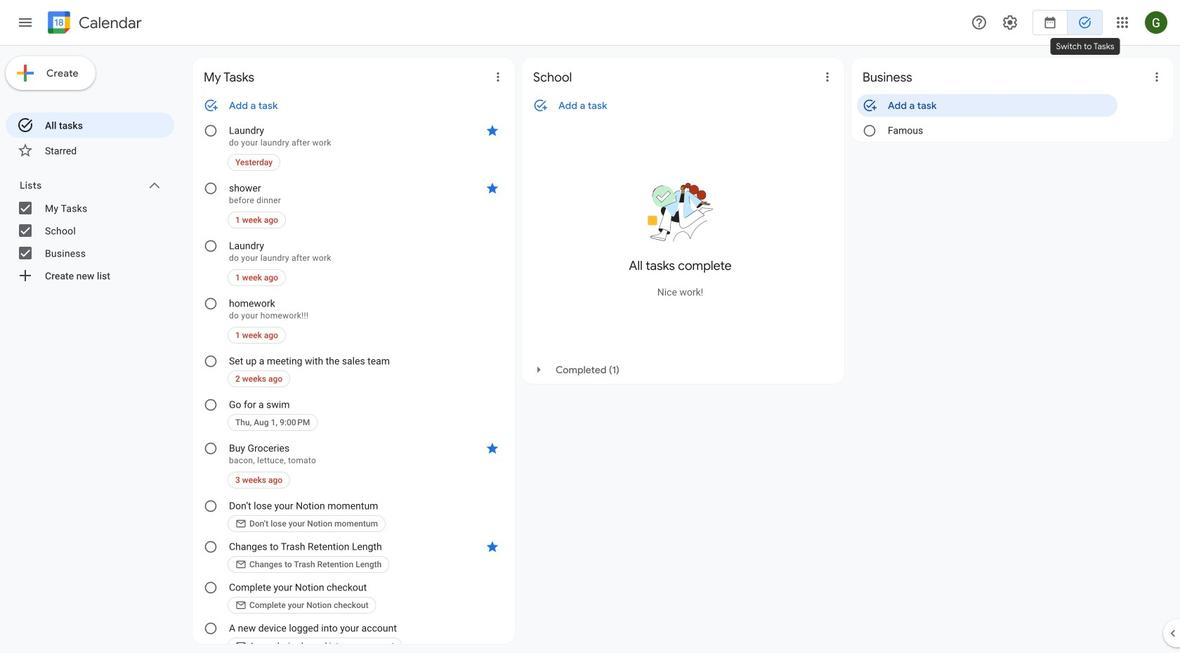 Task type: vqa. For each thing, say whether or not it's contained in the screenshot.
today
no



Task type: describe. For each thing, give the bounding box(es) containing it.
tasks sidebar image
[[17, 14, 34, 31]]

calendar element
[[45, 8, 142, 39]]

support menu image
[[971, 14, 988, 31]]

settings menu image
[[1002, 14, 1019, 31]]



Task type: locate. For each thing, give the bounding box(es) containing it.
heading
[[76, 14, 142, 31]]

heading inside calendar element
[[76, 14, 142, 31]]



